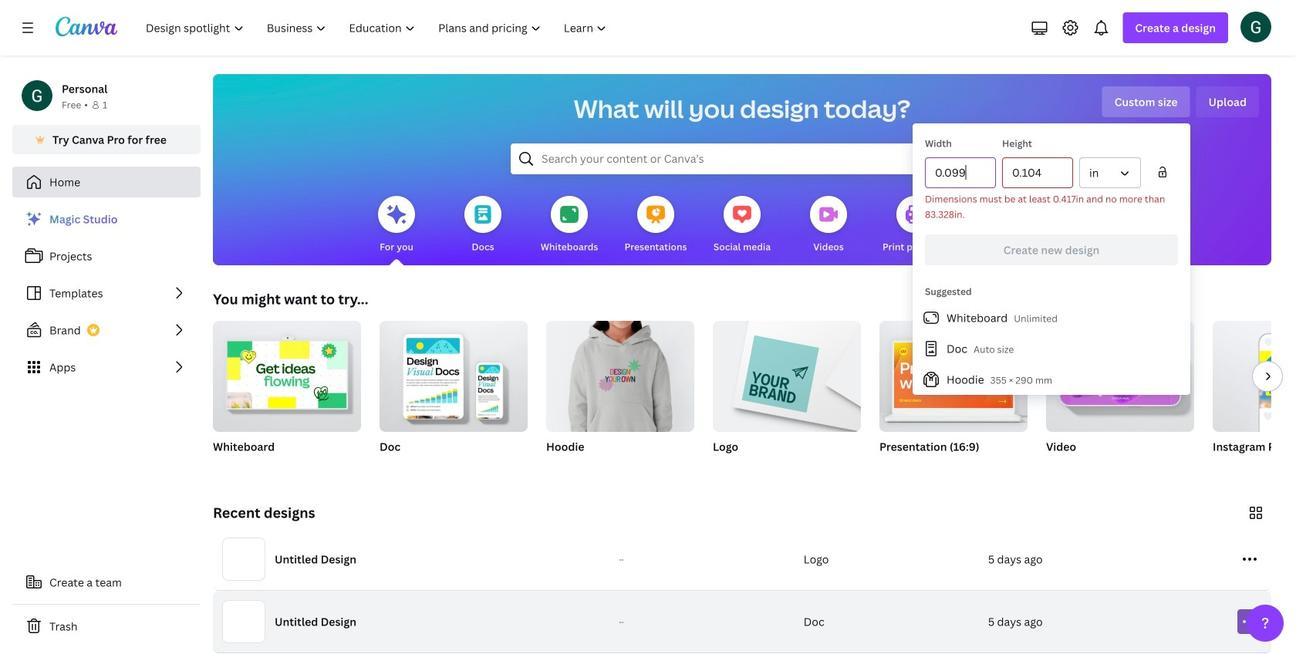 Task type: vqa. For each thing, say whether or not it's contained in the screenshot.
templates
no



Task type: locate. For each thing, give the bounding box(es) containing it.
alert
[[925, 191, 1178, 222]]

None search field
[[511, 143, 974, 174]]

Units: in button
[[1079, 157, 1141, 188]]

list
[[12, 204, 201, 383], [913, 302, 1190, 395]]

None number field
[[935, 158, 986, 187], [1012, 158, 1063, 187], [935, 158, 986, 187], [1012, 158, 1063, 187]]

group
[[213, 315, 361, 474], [213, 315, 361, 432], [380, 315, 528, 474], [380, 315, 528, 432], [546, 315, 694, 474], [546, 315, 694, 432], [713, 315, 861, 474], [713, 315, 861, 432], [879, 321, 1028, 474], [879, 321, 1028, 432], [1046, 321, 1194, 474], [1213, 321, 1296, 474]]



Task type: describe. For each thing, give the bounding box(es) containing it.
greg robinson image
[[1241, 11, 1271, 42]]

1 horizontal spatial list
[[913, 302, 1190, 395]]

Search search field
[[542, 144, 943, 174]]

top level navigation element
[[136, 12, 620, 43]]

0 horizontal spatial list
[[12, 204, 201, 383]]



